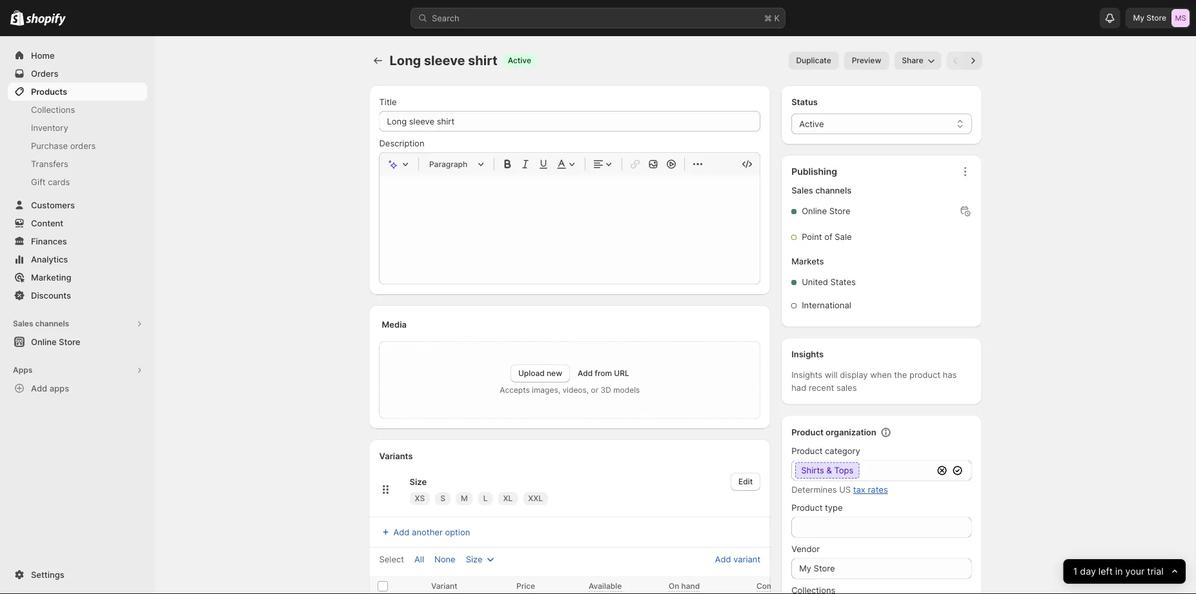 Task type: vqa. For each thing, say whether or not it's contained in the screenshot.
Add apps "button"
yes



Task type: describe. For each thing, give the bounding box(es) containing it.
1 horizontal spatial sales channels
[[792, 186, 852, 196]]

gift cards link
[[8, 173, 147, 191]]

l
[[483, 494, 488, 504]]

xs
[[415, 494, 425, 504]]

sales inside button
[[13, 319, 33, 329]]

preview button
[[844, 52, 889, 70]]

display
[[840, 370, 868, 380]]

sales
[[837, 383, 857, 393]]

store inside button
[[59, 337, 80, 347]]

product for product type
[[792, 503, 823, 513]]

xxl
[[528, 494, 543, 504]]

upload new
[[519, 369, 562, 378]]

the
[[895, 370, 908, 380]]

online store inside the 'online store' link
[[31, 337, 80, 347]]

title
[[379, 97, 397, 107]]

product
[[910, 370, 941, 380]]

size inside dropdown button
[[466, 555, 483, 565]]

marketing
[[31, 273, 71, 283]]

add apps
[[31, 384, 69, 394]]

add apps button
[[8, 380, 147, 398]]

add for add apps
[[31, 384, 47, 394]]

models
[[614, 386, 640, 395]]

content link
[[8, 214, 147, 232]]

markets
[[792, 257, 824, 267]]

add for add from url
[[578, 369, 593, 378]]

⌘
[[765, 13, 772, 23]]

description
[[379, 138, 425, 148]]

settings link
[[8, 566, 147, 584]]

online store button
[[0, 333, 155, 351]]

organization
[[826, 428, 877, 438]]

online inside button
[[31, 337, 57, 347]]

variants
[[379, 451, 413, 461]]

inventory link
[[8, 119, 147, 137]]

international
[[802, 301, 852, 311]]

determines us tax rates
[[792, 485, 888, 495]]

all
[[415, 555, 424, 565]]

cards
[[48, 177, 70, 187]]

shopify image
[[10, 10, 24, 26]]

add another option button
[[372, 524, 478, 542]]

Product type text field
[[792, 518, 972, 538]]

orders
[[70, 141, 96, 151]]

m
[[461, 494, 468, 504]]

s
[[441, 494, 446, 504]]

collections
[[31, 105, 75, 115]]

1 horizontal spatial channels
[[816, 186, 852, 196]]

0 vertical spatial online store
[[802, 206, 851, 216]]

1 horizontal spatial sales
[[792, 186, 814, 196]]

edit button
[[731, 473, 761, 491]]

k
[[775, 13, 780, 23]]

preview
[[852, 56, 882, 65]]

my store
[[1134, 13, 1167, 23]]

add for add variant
[[715, 555, 731, 565]]

your
[[1126, 567, 1145, 578]]

previous image
[[950, 54, 963, 67]]

home link
[[8, 46, 147, 65]]

add from url button
[[578, 369, 629, 378]]

option
[[445, 528, 470, 538]]

Product category text field
[[792, 461, 933, 481]]

active for status
[[800, 119, 824, 129]]

united
[[802, 277, 828, 287]]

none
[[435, 555, 456, 565]]

determines
[[792, 485, 837, 495]]

upload new button
[[511, 365, 570, 383]]

hand
[[681, 582, 700, 592]]

customers
[[31, 200, 75, 210]]

accepts images, videos, or 3d models
[[500, 386, 640, 395]]

product for product category
[[792, 447, 823, 457]]

settings
[[31, 570, 64, 580]]

will
[[825, 370, 838, 380]]

committed
[[757, 582, 798, 592]]

product for product organization
[[792, 428, 824, 438]]

variant
[[431, 582, 457, 592]]

products
[[31, 87, 67, 97]]

sale
[[835, 232, 852, 242]]

gift cards
[[31, 177, 70, 187]]

add from url
[[578, 369, 629, 378]]

in
[[1116, 567, 1123, 578]]

another
[[412, 528, 443, 538]]

duplicate button
[[789, 52, 839, 70]]

Title text field
[[379, 111, 761, 132]]

channels inside button
[[35, 319, 69, 329]]

rates
[[868, 485, 888, 495]]

1
[[1074, 567, 1078, 578]]

all button
[[407, 551, 432, 569]]

orders link
[[8, 65, 147, 83]]

apps
[[13, 366, 32, 375]]

1 vertical spatial store
[[830, 206, 851, 216]]

url
[[614, 369, 629, 378]]

accepts
[[500, 386, 530, 395]]

content
[[31, 218, 63, 228]]



Task type: locate. For each thing, give the bounding box(es) containing it.
0 vertical spatial store
[[1147, 13, 1167, 23]]

0 horizontal spatial active
[[508, 56, 531, 65]]

edit
[[739, 478, 753, 487]]

share button
[[895, 52, 942, 70]]

long
[[390, 53, 421, 68]]

marketing link
[[8, 269, 147, 287]]

duplicate
[[796, 56, 832, 65]]

add left from
[[578, 369, 593, 378]]

add left another
[[394, 528, 410, 538]]

2 horizontal spatial store
[[1147, 13, 1167, 23]]

0 horizontal spatial sales
[[13, 319, 33, 329]]

search
[[432, 13, 460, 23]]

sales channels down discounts
[[13, 319, 69, 329]]

0 vertical spatial sales
[[792, 186, 814, 196]]

add variant
[[715, 555, 761, 565]]

or
[[591, 386, 599, 395]]

finances link
[[8, 232, 147, 251]]

on hand
[[669, 582, 700, 592]]

size right none
[[466, 555, 483, 565]]

0 horizontal spatial channels
[[35, 319, 69, 329]]

upload
[[519, 369, 545, 378]]

purchase
[[31, 141, 68, 151]]

has
[[943, 370, 957, 380]]

inventory
[[31, 123, 68, 133]]

1 vertical spatial online store
[[31, 337, 80, 347]]

sales down discounts
[[13, 319, 33, 329]]

status
[[792, 97, 818, 107]]

collections link
[[8, 101, 147, 119]]

0 horizontal spatial online store
[[31, 337, 80, 347]]

recent
[[809, 383, 834, 393]]

sales channels button
[[8, 315, 147, 333]]

2 vertical spatial store
[[59, 337, 80, 347]]

add inside "button"
[[31, 384, 47, 394]]

online store up point of sale
[[802, 206, 851, 216]]

from
[[595, 369, 612, 378]]

finances
[[31, 236, 67, 246]]

active for long sleeve shirt
[[508, 56, 531, 65]]

sleeve
[[424, 53, 465, 68]]

channels
[[816, 186, 852, 196], [35, 319, 69, 329]]

0 vertical spatial sales channels
[[792, 186, 852, 196]]

3d
[[601, 386, 611, 395]]

xl
[[503, 494, 513, 504]]

insights will display when the product has had recent sales
[[792, 370, 957, 393]]

0 vertical spatial online
[[802, 206, 827, 216]]

sales
[[792, 186, 814, 196], [13, 319, 33, 329]]

store right my
[[1147, 13, 1167, 23]]

shopify image
[[26, 13, 66, 26]]

2 product from the top
[[792, 447, 823, 457]]

insights inside insights will display when the product has had recent sales
[[792, 370, 823, 380]]

analytics
[[31, 254, 68, 264]]

Vendor text field
[[792, 559, 972, 580]]

0 vertical spatial active
[[508, 56, 531, 65]]

orders
[[31, 68, 58, 78]]

apps button
[[8, 362, 147, 380]]

channels down publishing
[[816, 186, 852, 196]]

store down 'sales channels' button
[[59, 337, 80, 347]]

images,
[[532, 386, 561, 395]]

category
[[825, 447, 861, 457]]

size up xs
[[410, 477, 427, 487]]

of
[[825, 232, 833, 242]]

online up point
[[802, 206, 827, 216]]

add left apps on the left bottom
[[31, 384, 47, 394]]

1 vertical spatial sales channels
[[13, 319, 69, 329]]

2 insights from the top
[[792, 370, 823, 380]]

point
[[802, 232, 822, 242]]

1 horizontal spatial online
[[802, 206, 827, 216]]

products link
[[8, 83, 147, 101]]

active
[[508, 56, 531, 65], [800, 119, 824, 129]]

insights for insights will display when the product has had recent sales
[[792, 370, 823, 380]]

channels down discounts
[[35, 319, 69, 329]]

tax rates link
[[854, 485, 888, 495]]

1 vertical spatial product
[[792, 447, 823, 457]]

add for add another option
[[394, 528, 410, 538]]

my store image
[[1172, 9, 1190, 27]]

online up apps
[[31, 337, 57, 347]]

had
[[792, 383, 807, 393]]

on
[[669, 582, 679, 592]]

product
[[792, 428, 824, 438], [792, 447, 823, 457], [792, 503, 823, 513]]

sales channels inside button
[[13, 319, 69, 329]]

1 horizontal spatial store
[[830, 206, 851, 216]]

united states
[[802, 277, 856, 287]]

product down product organization
[[792, 447, 823, 457]]

my
[[1134, 13, 1145, 23]]

add left variant at right bottom
[[715, 555, 731, 565]]

0 horizontal spatial sales channels
[[13, 319, 69, 329]]

1 vertical spatial channels
[[35, 319, 69, 329]]

2 vertical spatial product
[[792, 503, 823, 513]]

add
[[578, 369, 593, 378], [31, 384, 47, 394], [394, 528, 410, 538], [715, 555, 731, 565]]

sales down publishing
[[792, 186, 814, 196]]

0 horizontal spatial online
[[31, 337, 57, 347]]

product up product category
[[792, 428, 824, 438]]

0 horizontal spatial store
[[59, 337, 80, 347]]

1 day left in your trial button
[[1064, 560, 1186, 584]]

product type
[[792, 503, 843, 513]]

share
[[902, 56, 924, 65]]

add another option
[[394, 528, 470, 538]]

1 vertical spatial active
[[800, 119, 824, 129]]

gift
[[31, 177, 46, 187]]

0 vertical spatial insights
[[792, 350, 824, 360]]

type
[[825, 503, 843, 513]]

1 vertical spatial sales
[[13, 319, 33, 329]]

1 vertical spatial insights
[[792, 370, 823, 380]]

active right shirt
[[508, 56, 531, 65]]

store up sale at the top
[[830, 206, 851, 216]]

⌘ k
[[765, 13, 780, 23]]

new
[[547, 369, 562, 378]]

1 product from the top
[[792, 428, 824, 438]]

transfers
[[31, 159, 68, 169]]

0 vertical spatial size
[[410, 477, 427, 487]]

product organization
[[792, 428, 877, 438]]

price
[[516, 582, 535, 592]]

online store down 'sales channels' button
[[31, 337, 80, 347]]

when
[[871, 370, 892, 380]]

1 insights from the top
[[792, 350, 824, 360]]

paragraph
[[429, 160, 468, 169]]

store
[[1147, 13, 1167, 23], [830, 206, 851, 216], [59, 337, 80, 347]]

online
[[802, 206, 827, 216], [31, 337, 57, 347]]

point of sale
[[802, 232, 852, 242]]

left
[[1099, 567, 1113, 578]]

1 vertical spatial size
[[466, 555, 483, 565]]

1 horizontal spatial size
[[466, 555, 483, 565]]

videos,
[[563, 386, 589, 395]]

home
[[31, 50, 55, 60]]

0 horizontal spatial size
[[410, 477, 427, 487]]

paragraph button
[[424, 157, 489, 172]]

1 horizontal spatial active
[[800, 119, 824, 129]]

1 day left in your trial
[[1074, 567, 1164, 578]]

1 horizontal spatial online store
[[802, 206, 851, 216]]

3 product from the top
[[792, 503, 823, 513]]

1 vertical spatial online
[[31, 337, 57, 347]]

customers link
[[8, 196, 147, 214]]

0 vertical spatial channels
[[816, 186, 852, 196]]

us
[[840, 485, 851, 495]]

product down determines
[[792, 503, 823, 513]]

variant
[[734, 555, 761, 565]]

shirt
[[468, 53, 498, 68]]

active down status
[[800, 119, 824, 129]]

discounts link
[[8, 287, 147, 305]]

online store link
[[8, 333, 147, 351]]

apps
[[50, 384, 69, 394]]

select
[[379, 555, 404, 565]]

trial
[[1148, 567, 1164, 578]]

0 vertical spatial product
[[792, 428, 824, 438]]

size button
[[458, 551, 505, 569]]

media
[[382, 320, 407, 330]]

sales channels down publishing
[[792, 186, 852, 196]]

insights for insights
[[792, 350, 824, 360]]



